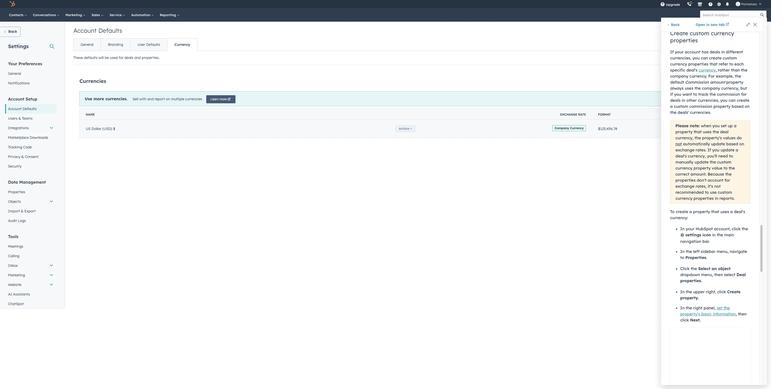 Task type: describe. For each thing, give the bounding box(es) containing it.
import
[[8, 209, 20, 214]]

general for account
[[81, 42, 94, 47]]

notifications button
[[723, 0, 732, 8]]

with
[[139, 97, 146, 101]]

general link for preferences
[[5, 69, 56, 78]]

back
[[8, 29, 17, 34]]

calling link
[[5, 251, 56, 261]]

sell
[[133, 97, 138, 101]]

assistants
[[13, 292, 30, 297]]

currencies
[[185, 97, 202, 101]]

help image
[[708, 2, 713, 7]]

notifications image
[[725, 2, 730, 7]]

integrations
[[8, 126, 29, 130]]

marketplace downloads
[[8, 135, 48, 140]]

automation
[[131, 13, 151, 17]]

back link
[[0, 27, 20, 37]]

currency for company currency
[[570, 126, 584, 130]]

automation link
[[128, 8, 157, 22]]

marketplace
[[8, 135, 29, 140]]

management
[[19, 180, 46, 185]]

sell with and report on multiple currencies
[[133, 97, 202, 101]]

users & teams link
[[5, 114, 56, 123]]

objects
[[8, 199, 21, 204]]

account for branding
[[73, 27, 97, 34]]

currencies.
[[105, 96, 128, 101]]

marketplace downloads link
[[5, 133, 56, 142]]

privacy & consent
[[8, 155, 38, 159]]

settings link
[[716, 1, 722, 7]]

(usd)
[[102, 126, 112, 131]]

ai assistants
[[8, 292, 30, 297]]

privacy & consent link
[[5, 152, 56, 162]]

1 horizontal spatial account defaults
[[73, 27, 122, 34]]

contacts
[[9, 13, 24, 17]]

help button
[[706, 0, 715, 8]]

upgrade image
[[660, 2, 665, 7]]

chatspot link
[[5, 299, 56, 309]]

marketplaces image
[[698, 2, 702, 7]]

tracking
[[8, 145, 22, 150]]

conversations
[[33, 13, 57, 17]]

dollar
[[91, 126, 101, 131]]

calling icon button
[[685, 1, 694, 7]]

preferences
[[19, 61, 42, 66]]

general link for defaults
[[74, 39, 101, 51]]

meetings
[[8, 244, 23, 249]]

exchange rate
[[560, 113, 586, 116]]

& for teams
[[18, 116, 21, 121]]

navigation containing general
[[73, 38, 197, 51]]

add currency button
[[719, 76, 763, 86]]

objects button
[[5, 197, 56, 207]]

calling icon image
[[687, 2, 692, 7]]

code
[[23, 145, 32, 150]]

branding link
[[101, 39, 130, 51]]

pomatoes button
[[733, 0, 764, 8]]

use
[[85, 96, 92, 101]]

company
[[555, 126, 569, 130]]

on
[[166, 97, 170, 101]]

currency for add currency
[[734, 79, 750, 83]]

audit
[[8, 219, 17, 223]]

import & export
[[8, 209, 35, 214]]

be
[[105, 55, 109, 60]]

multiple
[[171, 97, 184, 101]]

properties link
[[5, 187, 56, 197]]

ai assistants link
[[5, 290, 56, 299]]

marketplaces button
[[695, 0, 705, 8]]

rate
[[578, 113, 586, 116]]

inbox button
[[5, 261, 56, 271]]

meetings link
[[5, 242, 56, 251]]

$
[[113, 126, 115, 131]]

use more currencies.
[[85, 96, 128, 101]]

deals
[[124, 55, 133, 60]]

hubspot link
[[6, 1, 19, 7]]

defaults for account defaults link
[[23, 107, 37, 111]]

setup
[[26, 97, 37, 102]]

calling
[[8, 254, 19, 258]]

your preferences element
[[5, 61, 56, 88]]

user
[[138, 42, 145, 47]]

logs
[[18, 219, 26, 223]]

& for consent
[[21, 155, 24, 159]]

tyler black image
[[736, 2, 740, 6]]

add
[[726, 79, 733, 83]]



Task type: vqa. For each thing, say whether or not it's contained in the screenshot.
leftmost General
yes



Task type: locate. For each thing, give the bounding box(es) containing it.
account defaults inside account setup element
[[8, 107, 37, 111]]

upgrade
[[666, 3, 680, 7]]

0 vertical spatial defaults
[[98, 27, 122, 34]]

data
[[8, 180, 18, 185]]

$123,456.78
[[598, 126, 617, 131]]

navigation
[[73, 38, 197, 51]]

and right deals
[[134, 55, 141, 60]]

general down your
[[8, 71, 21, 76]]

general inside navigation
[[81, 42, 94, 47]]

tracking code
[[8, 145, 32, 150]]

currency link
[[167, 39, 197, 51]]

1 vertical spatial general
[[8, 71, 21, 76]]

chatspot
[[8, 302, 24, 306]]

learn
[[210, 97, 219, 101]]

0 vertical spatial general
[[81, 42, 94, 47]]

hubspot image
[[9, 1, 15, 7]]

ai
[[8, 292, 12, 297]]

1 horizontal spatial more
[[219, 97, 227, 101]]

learn more
[[210, 97, 227, 101]]

downloads
[[30, 135, 48, 140]]

service
[[110, 13, 123, 17]]

2 horizontal spatial defaults
[[146, 42, 160, 47]]

user defaults
[[138, 42, 160, 47]]

tracking code link
[[5, 142, 56, 152]]

integrations button
[[5, 123, 56, 133]]

pomatoes
[[741, 2, 757, 6]]

actions button
[[396, 125, 415, 132]]

company currency
[[555, 126, 584, 130]]

marketing left sales
[[66, 13, 83, 17]]

used
[[110, 55, 118, 60]]

general for your
[[8, 71, 21, 76]]

general inside your preferences element
[[8, 71, 21, 76]]

account setup
[[8, 97, 37, 102]]

properties
[[8, 190, 25, 194]]

properties.
[[142, 55, 160, 60]]

import & export link
[[5, 207, 56, 216]]

defaults up users & teams "link" in the left top of the page
[[23, 107, 37, 111]]

currencies
[[79, 78, 106, 84]]

consent
[[25, 155, 38, 159]]

search image
[[760, 13, 764, 17]]

conversations link
[[30, 8, 62, 22]]

sales
[[92, 13, 101, 17]]

marketing inside button
[[8, 273, 25, 278]]

1 horizontal spatial general
[[81, 42, 94, 47]]

0 vertical spatial marketing
[[66, 13, 83, 17]]

account up 'users'
[[8, 107, 22, 111]]

audit logs link
[[5, 216, 56, 226]]

security link
[[5, 162, 56, 171]]

account down the marketing link
[[73, 27, 97, 34]]

defaults for the user defaults link
[[146, 42, 160, 47]]

account defaults link
[[5, 104, 56, 114]]

marketing up website
[[8, 273, 25, 278]]

more for learn
[[219, 97, 227, 101]]

1 vertical spatial &
[[21, 155, 24, 159]]

1 horizontal spatial defaults
[[98, 27, 122, 34]]

0 vertical spatial currency
[[174, 42, 190, 47]]

0 horizontal spatial more
[[93, 96, 104, 101]]

1 vertical spatial account
[[8, 97, 24, 102]]

more right 'learn'
[[219, 97, 227, 101]]

& right 'users'
[[18, 116, 21, 121]]

2 vertical spatial account
[[8, 107, 22, 111]]

1 vertical spatial marketing
[[8, 273, 25, 278]]

0 horizontal spatial general
[[8, 71, 21, 76]]

and right 'with' at the top left
[[147, 97, 154, 101]]

1 vertical spatial and
[[147, 97, 154, 101]]

0 horizontal spatial currency
[[174, 42, 190, 47]]

more for use
[[93, 96, 104, 101]]

name
[[86, 113, 95, 116]]

your preferences
[[8, 61, 42, 66]]

menu containing pomatoes
[[657, 0, 765, 8]]

1 vertical spatial currency
[[734, 79, 750, 83]]

these defaults will be used for deals and properties.
[[73, 55, 160, 60]]

0 horizontal spatial defaults
[[23, 107, 37, 111]]

1 vertical spatial defaults
[[146, 42, 160, 47]]

1 vertical spatial general link
[[5, 69, 56, 78]]

0 vertical spatial &
[[18, 116, 21, 121]]

1 vertical spatial account defaults
[[8, 107, 37, 111]]

0 horizontal spatial and
[[134, 55, 141, 60]]

defaults
[[98, 27, 122, 34], [146, 42, 160, 47], [23, 107, 37, 111]]

and
[[134, 55, 141, 60], [147, 97, 154, 101]]

0 vertical spatial and
[[134, 55, 141, 60]]

2 vertical spatial currency
[[570, 126, 584, 130]]

& for export
[[21, 209, 23, 214]]

marketing
[[66, 13, 83, 17], [8, 273, 25, 278]]

general up "defaults"
[[81, 42, 94, 47]]

actions
[[399, 127, 409, 130]]

general link down preferences
[[5, 69, 56, 78]]

marketing link
[[62, 8, 89, 22]]

& inside 'link'
[[21, 209, 23, 214]]

0 horizontal spatial account defaults
[[8, 107, 37, 111]]

0 vertical spatial account defaults
[[73, 27, 122, 34]]

sales link
[[89, 8, 107, 22]]

website
[[8, 283, 21, 287]]

1 horizontal spatial marketing
[[66, 13, 83, 17]]

security
[[8, 164, 22, 169]]

account setup element
[[5, 96, 56, 171]]

defaults up branding link
[[98, 27, 122, 34]]

2 horizontal spatial currency
[[734, 79, 750, 83]]

for
[[119, 55, 123, 60]]

branding
[[108, 42, 123, 47]]

&
[[18, 116, 21, 121], [21, 155, 24, 159], [21, 209, 23, 214]]

currency inside button
[[734, 79, 750, 83]]

learn more link
[[206, 95, 236, 103]]

menu
[[657, 0, 765, 8]]

& left export at the left of the page
[[21, 209, 23, 214]]

privacy
[[8, 155, 20, 159]]

notifications link
[[5, 78, 56, 88]]

audit logs
[[8, 219, 26, 223]]

your
[[8, 61, 17, 66]]

users & teams
[[8, 116, 33, 121]]

account defaults up users & teams
[[8, 107, 37, 111]]

general link up "defaults"
[[74, 39, 101, 51]]

Search HubSpot search field
[[700, 11, 762, 19]]

0 horizontal spatial marketing
[[8, 273, 25, 278]]

0 vertical spatial account
[[73, 27, 97, 34]]

currency
[[174, 42, 190, 47], [734, 79, 750, 83], [570, 126, 584, 130]]

1 horizontal spatial currency
[[570, 126, 584, 130]]

contacts link
[[6, 8, 30, 22]]

these
[[73, 55, 83, 60]]

account for users & teams
[[8, 97, 24, 102]]

add currency
[[726, 79, 750, 83]]

users
[[8, 116, 17, 121]]

2 vertical spatial &
[[21, 209, 23, 214]]

1 horizontal spatial and
[[147, 97, 154, 101]]

tools
[[8, 234, 18, 239]]

us
[[86, 126, 90, 131]]

tools element
[[5, 234, 56, 309]]

us dollar (usd) $
[[86, 126, 115, 131]]

0 vertical spatial general link
[[74, 39, 101, 51]]

0 horizontal spatial general link
[[5, 69, 56, 78]]

1 horizontal spatial general link
[[74, 39, 101, 51]]

menu item
[[684, 0, 685, 8]]

currency inside navigation
[[174, 42, 190, 47]]

2 vertical spatial defaults
[[23, 107, 37, 111]]

settings image
[[717, 2, 721, 7]]

account left setup
[[8, 97, 24, 102]]

defaults inside account setup element
[[23, 107, 37, 111]]

service link
[[107, 8, 128, 22]]

defaults inside navigation
[[146, 42, 160, 47]]

format
[[598, 113, 611, 116]]

account defaults
[[73, 27, 122, 34], [8, 107, 37, 111]]

teams
[[22, 116, 33, 121]]

defaults right user
[[146, 42, 160, 47]]

data management element
[[5, 180, 56, 226]]

currencies banner
[[79, 75, 763, 86]]

& right privacy
[[21, 155, 24, 159]]

account defaults down sales link
[[73, 27, 122, 34]]

report
[[155, 97, 165, 101]]

website button
[[5, 280, 56, 290]]

& inside "link"
[[18, 116, 21, 121]]

will
[[98, 55, 104, 60]]

more right use
[[93, 96, 104, 101]]



